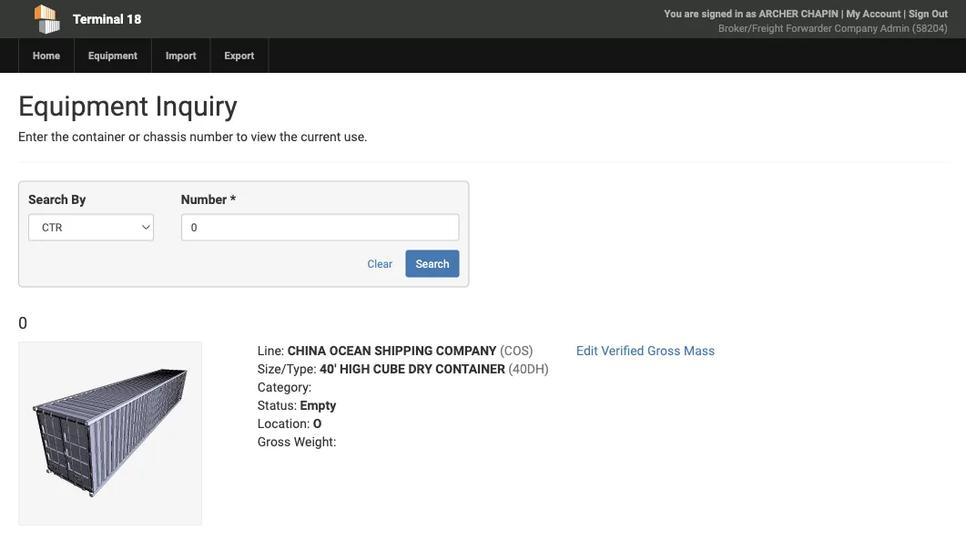 Task type: vqa. For each thing, say whether or not it's contained in the screenshot.
Terms Of Service LINK
no



Task type: locate. For each thing, give the bounding box(es) containing it.
1 vertical spatial gross
[[258, 434, 291, 449]]

0 horizontal spatial the
[[51, 129, 69, 144]]

0 horizontal spatial |
[[841, 8, 844, 20]]

0 horizontal spatial search
[[28, 192, 68, 207]]

verified
[[601, 343, 644, 358]]

home
[[33, 50, 60, 61]]

you are signed in as archer chapin | my account | sign out broker/freight forwarder company admin (58204)
[[665, 8, 948, 34]]

line:
[[258, 343, 284, 358]]

archer
[[759, 8, 799, 20]]

container
[[436, 361, 505, 376]]

view
[[251, 129, 277, 144]]

equipment inside equipment inquiry enter the container or chassis number to view the current use.
[[18, 90, 148, 122]]

1 horizontal spatial |
[[904, 8, 906, 20]]

gross
[[648, 343, 681, 358], [258, 434, 291, 449]]

search for search by
[[28, 192, 68, 207]]

1 horizontal spatial gross
[[648, 343, 681, 358]]

| left sign
[[904, 8, 906, 20]]

0 vertical spatial search
[[28, 192, 68, 207]]

search
[[28, 192, 68, 207], [416, 257, 450, 270]]

Number * text field
[[181, 214, 460, 241]]

gross down the 'location:'
[[258, 434, 291, 449]]

chapin
[[801, 8, 839, 20]]

| left my
[[841, 8, 844, 20]]

1 horizontal spatial the
[[280, 129, 298, 144]]

0 vertical spatial equipment
[[88, 50, 137, 61]]

18
[[127, 11, 141, 26]]

number
[[190, 129, 233, 144]]

sign
[[909, 8, 930, 20]]

1 vertical spatial equipment
[[18, 90, 148, 122]]

(cos)
[[500, 343, 534, 358]]

search right clear button
[[416, 257, 450, 270]]

0 vertical spatial gross
[[648, 343, 681, 358]]

|
[[841, 8, 844, 20], [904, 8, 906, 20]]

export
[[225, 50, 255, 61]]

1 | from the left
[[841, 8, 844, 20]]

equipment link
[[74, 38, 151, 73]]

equipment down terminal 18
[[88, 50, 137, 61]]

equipment
[[88, 50, 137, 61], [18, 90, 148, 122]]

are
[[685, 8, 699, 20]]

search inside button
[[416, 257, 450, 270]]

equipment up container
[[18, 90, 148, 122]]

the right enter
[[51, 129, 69, 144]]

broker/freight
[[719, 22, 784, 34]]

import link
[[151, 38, 210, 73]]

china
[[288, 343, 326, 358]]

terminal
[[73, 11, 124, 26]]

1 horizontal spatial search
[[416, 257, 450, 270]]

the
[[51, 129, 69, 144], [280, 129, 298, 144]]

company
[[436, 343, 497, 358]]

by
[[71, 192, 86, 207]]

1 vertical spatial search
[[416, 257, 450, 270]]

2 | from the left
[[904, 8, 906, 20]]

signed
[[702, 8, 733, 20]]

0 horizontal spatial gross
[[258, 434, 291, 449]]

the right view
[[280, 129, 298, 144]]

inquiry
[[155, 90, 237, 122]]

40dh image
[[18, 342, 202, 526]]

number *
[[181, 192, 236, 207]]

search button
[[406, 250, 460, 277]]

export link
[[210, 38, 268, 73]]

gross left the mass in the bottom of the page
[[648, 343, 681, 358]]

chassis
[[143, 129, 187, 144]]

sign out link
[[909, 8, 948, 20]]

(58204)
[[913, 22, 948, 34]]

or
[[128, 129, 140, 144]]

1 the from the left
[[51, 129, 69, 144]]

account
[[863, 8, 901, 20]]

company
[[835, 22, 878, 34]]

use.
[[344, 129, 368, 144]]

search left by
[[28, 192, 68, 207]]



Task type: describe. For each thing, give the bounding box(es) containing it.
line: china ocean shipping company (cos) size/type: 40' high cube dry container (40dh) category: status: empty location: o gross weight:
[[258, 343, 549, 449]]

dry
[[409, 361, 433, 376]]

clear
[[368, 257, 393, 270]]

current
[[301, 129, 341, 144]]

terminal 18 link
[[18, 0, 390, 38]]

container
[[72, 129, 125, 144]]

number
[[181, 192, 227, 207]]

enter
[[18, 129, 48, 144]]

edit verified gross mass
[[577, 343, 715, 358]]

in
[[735, 8, 743, 20]]

equipment inquiry enter the container or chassis number to view the current use.
[[18, 90, 368, 144]]

edit
[[577, 343, 598, 358]]

status:
[[258, 398, 297, 413]]

equipment for equipment
[[88, 50, 137, 61]]

size/type:
[[258, 361, 317, 376]]

cube
[[373, 361, 405, 376]]

0
[[18, 314, 27, 333]]

as
[[746, 8, 757, 20]]

clear button
[[358, 250, 403, 277]]

weight:
[[294, 434, 336, 449]]

you
[[665, 8, 682, 20]]

o
[[313, 416, 322, 431]]

home link
[[18, 38, 74, 73]]

ocean
[[330, 343, 371, 358]]

*
[[230, 192, 236, 207]]

equipment for equipment inquiry enter the container or chassis number to view the current use.
[[18, 90, 148, 122]]

location:
[[258, 416, 310, 431]]

high
[[340, 361, 370, 376]]

my
[[847, 8, 861, 20]]

to
[[236, 129, 248, 144]]

category:
[[258, 380, 312, 395]]

40'
[[320, 361, 337, 376]]

2 the from the left
[[280, 129, 298, 144]]

mass
[[684, 343, 715, 358]]

out
[[932, 8, 948, 20]]

gross inside line: china ocean shipping company (cos) size/type: 40' high cube dry container (40dh) category: status: empty location: o gross weight:
[[258, 434, 291, 449]]

forwarder
[[786, 22, 832, 34]]

shipping
[[375, 343, 433, 358]]

admin
[[881, 22, 910, 34]]

my account link
[[847, 8, 901, 20]]

(40dh)
[[509, 361, 549, 376]]

import
[[166, 50, 196, 61]]

terminal 18
[[73, 11, 141, 26]]

edit verified gross mass link
[[577, 343, 715, 358]]

search for search
[[416, 257, 450, 270]]

empty
[[300, 398, 336, 413]]

search by
[[28, 192, 86, 207]]



